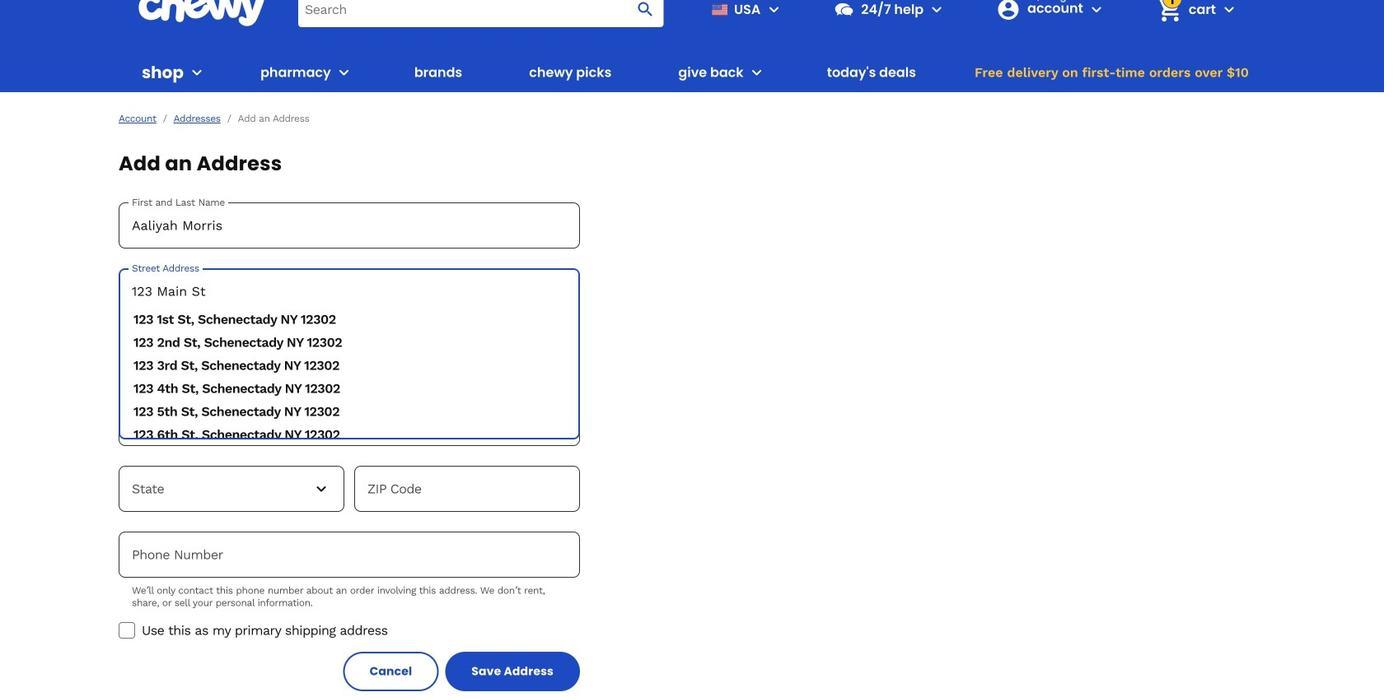 Task type: vqa. For each thing, say whether or not it's contained in the screenshot.
the remove
no



Task type: describe. For each thing, give the bounding box(es) containing it.
account menu image
[[1087, 0, 1106, 19]]

cart menu image
[[1219, 0, 1239, 19]]

give back menu image
[[747, 63, 767, 82]]

pharmacy menu image
[[334, 63, 354, 82]]



Task type: locate. For each thing, give the bounding box(es) containing it.
menu image down chewy home image
[[187, 63, 207, 82]]

None text field
[[119, 269, 580, 315], [119, 400, 580, 447], [119, 269, 580, 315], [119, 400, 580, 447]]

menu image
[[764, 0, 784, 19], [187, 63, 207, 82]]

chewy support image
[[833, 0, 855, 20]]

list box
[[119, 308, 580, 447]]

1 vertical spatial menu image
[[187, 63, 207, 82]]

submit search image
[[635, 0, 655, 19]]

0 horizontal spatial menu image
[[187, 63, 207, 82]]

1 horizontal spatial menu image
[[764, 0, 784, 19]]

None text field
[[119, 203, 580, 249], [119, 335, 580, 381], [354, 466, 580, 512], [119, 203, 580, 249], [119, 335, 580, 381], [354, 466, 580, 512]]

site banner
[[0, 0, 1384, 92]]

help menu image
[[927, 0, 947, 19]]

0 vertical spatial menu image
[[764, 0, 784, 19]]

Search text field
[[298, 0, 663, 27]]

menu image up give back menu image on the top right
[[764, 0, 784, 19]]

Product search field
[[298, 0, 663, 27]]

None telephone field
[[119, 532, 580, 578]]

items image
[[1155, 0, 1184, 24]]

chewy home image
[[138, 0, 265, 26]]



